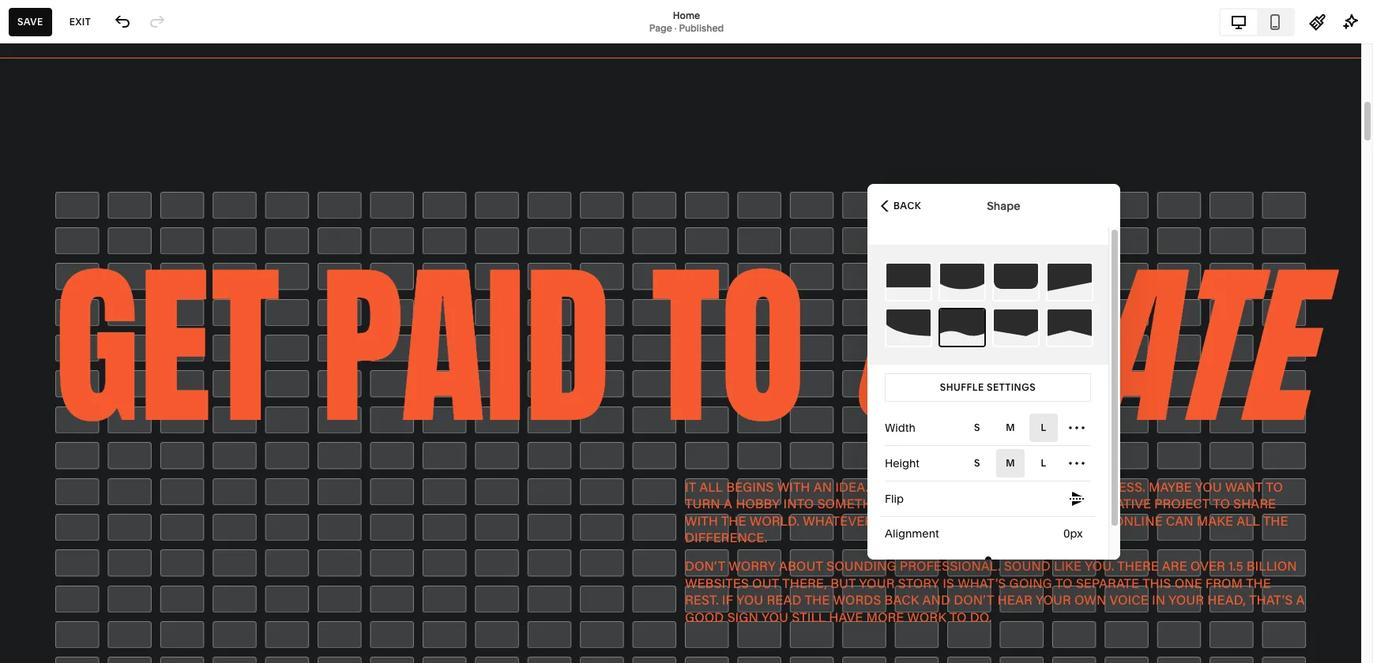 Task type: describe. For each thing, give the bounding box(es) containing it.
s for height
[[975, 458, 981, 469]]

peterson
[[95, 610, 135, 622]]

asset
[[26, 501, 60, 517]]

s for width
[[975, 422, 981, 434]]

shape
[[987, 199, 1021, 213]]

home page · published
[[649, 9, 724, 34]]

soft corners shape image
[[994, 264, 1039, 300]]

flip
[[885, 492, 904, 507]]

no shape image
[[887, 264, 931, 300]]

slanted shape image
[[1048, 264, 1092, 300]]

save button
[[9, 8, 52, 36]]

width
[[885, 421, 916, 435]]

scheduling link
[[26, 239, 175, 258]]

help
[[26, 558, 54, 574]]

home
[[673, 9, 700, 21]]

pointed shape image
[[1048, 310, 1092, 346]]

james.peterson1902@gmail.com
[[63, 623, 208, 634]]

shuffle settings button
[[885, 374, 1092, 402]]

exit
[[69, 15, 91, 27]]



Task type: vqa. For each thing, say whether or not it's contained in the screenshot.
SHUFFLE
yes



Task type: locate. For each thing, give the bounding box(es) containing it.
s down the shuffle settings button at the right bottom of page
[[975, 422, 981, 434]]

alignment
[[885, 527, 939, 541]]

2 option group from the top
[[963, 450, 1092, 478]]

Alignment text field
[[1064, 526, 1087, 543]]

scalloped shape image
[[887, 310, 931, 346]]

settings link
[[26, 529, 175, 548]]

1 l from the top
[[1041, 422, 1047, 434]]

asset library
[[26, 501, 105, 517]]

2 s from the top
[[975, 458, 981, 469]]

Alignment range field
[[885, 543, 1092, 577]]

settings
[[987, 382, 1036, 394], [26, 530, 76, 546]]

1 vertical spatial option group
[[963, 450, 1092, 478]]

height
[[885, 457, 920, 471]]

published
[[679, 22, 724, 34]]

m for width
[[1006, 422, 1016, 434]]

·
[[675, 22, 677, 34]]

s
[[975, 422, 981, 434], [975, 458, 981, 469]]

0 vertical spatial option group
[[963, 414, 1092, 443]]

1 s from the top
[[975, 422, 981, 434]]

m
[[1006, 422, 1016, 434], [1006, 458, 1016, 469]]

asset library link
[[26, 501, 175, 520]]

james peterson james.peterson1902@gmail.com
[[63, 610, 208, 634]]

rounded shape image
[[941, 264, 985, 300]]

option group
[[963, 414, 1092, 443], [963, 450, 1092, 478]]

1 vertical spatial m
[[1006, 458, 1016, 469]]

save
[[17, 15, 43, 27]]

1 m from the top
[[1006, 422, 1016, 434]]

0 vertical spatial m
[[1006, 422, 1016, 434]]

1 vertical spatial settings
[[26, 530, 76, 546]]

1 vertical spatial s
[[975, 458, 981, 469]]

settings right shuffle
[[987, 382, 1036, 394]]

l for height
[[1041, 458, 1047, 469]]

contacts
[[26, 183, 81, 199]]

analytics link
[[26, 211, 175, 230]]

back
[[894, 200, 922, 211]]

shuffle
[[940, 382, 985, 394]]

0 horizontal spatial settings
[[26, 530, 76, 546]]

option group for width
[[963, 414, 1092, 443]]

1 vertical spatial l
[[1041, 458, 1047, 469]]

help link
[[26, 558, 54, 575]]

jagged shape image
[[994, 310, 1039, 346]]

0 vertical spatial l
[[1041, 422, 1047, 434]]

page
[[649, 22, 672, 34]]

library
[[63, 501, 105, 517]]

1 horizontal spatial settings
[[987, 382, 1036, 394]]

settings inside button
[[987, 382, 1036, 394]]

contacts link
[[26, 183, 175, 202]]

back button
[[877, 189, 926, 223]]

2 m from the top
[[1006, 458, 1016, 469]]

tab list
[[1221, 9, 1294, 34]]

s right height
[[975, 458, 981, 469]]

scheduling
[[26, 240, 94, 256]]

option group for height
[[963, 450, 1092, 478]]

exit button
[[61, 8, 100, 36]]

0 vertical spatial settings
[[987, 382, 1036, 394]]

0 vertical spatial s
[[975, 422, 981, 434]]

l
[[1041, 422, 1047, 434], [1041, 458, 1047, 469]]

1 option group from the top
[[963, 414, 1092, 443]]

shuffle settings
[[940, 382, 1036, 394]]

settings down asset
[[26, 530, 76, 546]]

l for width
[[1041, 422, 1047, 434]]

james
[[63, 610, 92, 622]]

analytics
[[26, 212, 82, 228]]

2 l from the top
[[1041, 458, 1047, 469]]

m for height
[[1006, 458, 1016, 469]]

wavy shape image
[[941, 310, 985, 346]]



